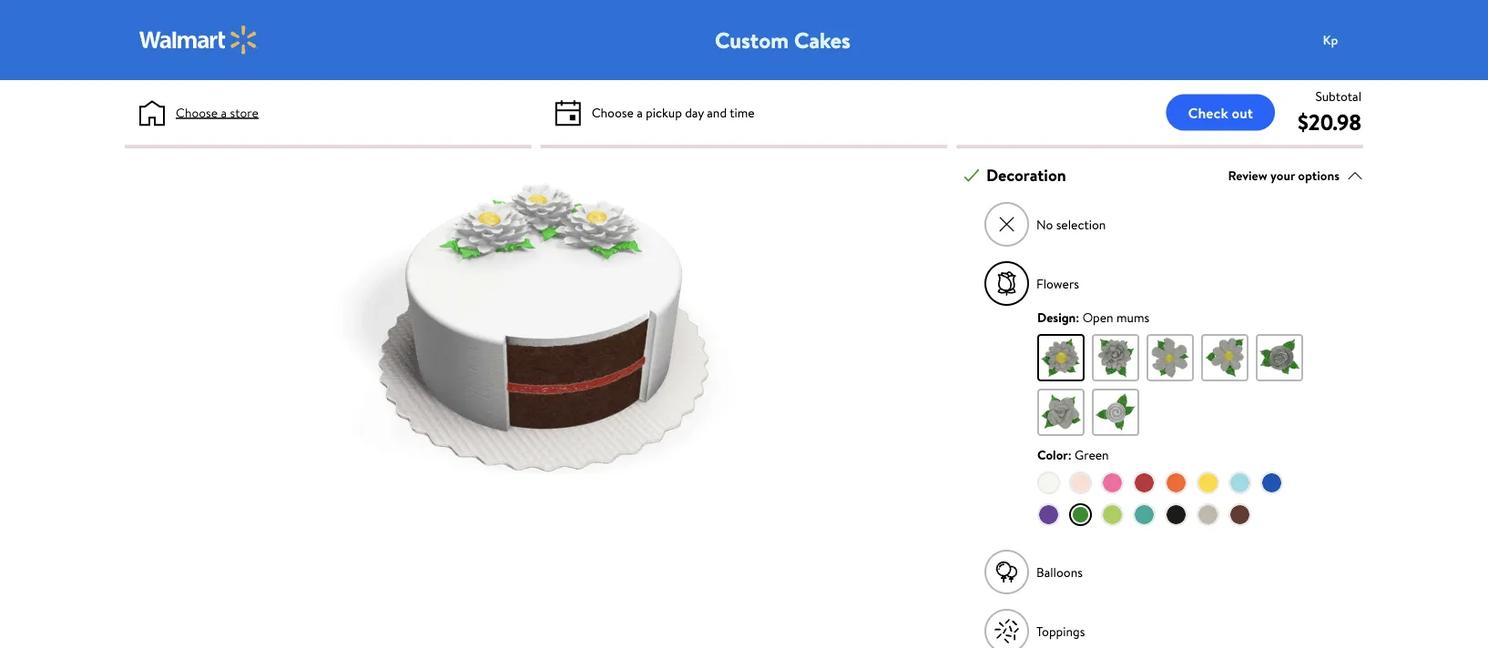 Task type: vqa. For each thing, say whether or not it's contained in the screenshot.
':' to the top
yes



Task type: locate. For each thing, give the bounding box(es) containing it.
a left store
[[221, 103, 227, 121]]

1 horizontal spatial :
[[1076, 308, 1080, 326]]

back to walmart.com image
[[139, 26, 258, 55]]

subtotal
[[1316, 87, 1362, 105]]

0 horizontal spatial :
[[1068, 446, 1072, 464]]

no selection
[[1036, 216, 1106, 233]]

a left pickup
[[637, 103, 643, 121]]

0 horizontal spatial choose
[[176, 103, 218, 121]]

1 vertical spatial :
[[1068, 446, 1072, 464]]

:
[[1076, 308, 1080, 326], [1068, 446, 1072, 464]]

2 a from the left
[[637, 103, 643, 121]]

selection
[[1056, 216, 1106, 233]]

options
[[1298, 166, 1340, 184]]

your
[[1271, 166, 1295, 184]]

choose inside choose a store link
[[176, 103, 218, 121]]

review your options element
[[1228, 166, 1340, 185]]

choose
[[176, 103, 218, 121], [592, 103, 634, 121]]

check out button
[[1166, 94, 1275, 131]]

design : open mums
[[1037, 308, 1150, 326]]

kp button
[[1312, 22, 1385, 58]]

design
[[1037, 308, 1076, 326]]

choose left store
[[176, 103, 218, 121]]

review your options
[[1228, 166, 1340, 184]]

1 choose from the left
[[176, 103, 218, 121]]

remove image
[[997, 215, 1017, 235]]

green
[[1075, 446, 1109, 464]]

subtotal $20.98
[[1298, 87, 1362, 137]]

pickup
[[646, 103, 682, 121]]

cakes
[[794, 25, 851, 55]]

choose a pickup day and time
[[592, 103, 755, 121]]

choose left pickup
[[592, 103, 634, 121]]

0 horizontal spatial a
[[221, 103, 227, 121]]

a
[[221, 103, 227, 121], [637, 103, 643, 121]]

store
[[230, 103, 259, 121]]

check out
[[1188, 102, 1253, 123]]

: left open
[[1076, 308, 1080, 326]]

toppings
[[1036, 623, 1085, 640]]

: left 'green'
[[1068, 446, 1072, 464]]

review your options link
[[1228, 163, 1363, 188]]

0 vertical spatial :
[[1076, 308, 1080, 326]]

choose for choose a store
[[176, 103, 218, 121]]

time
[[730, 103, 755, 121]]

review
[[1228, 166, 1268, 184]]

1 horizontal spatial choose
[[592, 103, 634, 121]]

2 choose from the left
[[592, 103, 634, 121]]

custom cakes
[[715, 25, 851, 55]]

1 a from the left
[[221, 103, 227, 121]]

1 horizontal spatial a
[[637, 103, 643, 121]]



Task type: describe. For each thing, give the bounding box(es) containing it.
out
[[1232, 102, 1253, 123]]

choose a store
[[176, 103, 259, 121]]

mums
[[1117, 308, 1150, 326]]

decoration
[[986, 164, 1066, 187]]

choose a store link
[[176, 103, 259, 122]]

open
[[1083, 308, 1114, 326]]

and
[[707, 103, 727, 121]]

up arrow image
[[1347, 167, 1363, 184]]

: for design
[[1076, 308, 1080, 326]]

flowers
[[1036, 275, 1079, 293]]

custom
[[715, 25, 789, 55]]

a for pickup
[[637, 103, 643, 121]]

balloons
[[1036, 563, 1083, 581]]

$20.98
[[1298, 107, 1362, 137]]

choose for choose a pickup day and time
[[592, 103, 634, 121]]

check
[[1188, 102, 1228, 123]]

a for store
[[221, 103, 227, 121]]

color
[[1037, 446, 1068, 464]]

no
[[1036, 216, 1053, 233]]

kp
[[1323, 31, 1338, 49]]

day
[[685, 103, 704, 121]]

: for color
[[1068, 446, 1072, 464]]

ok image
[[964, 167, 980, 184]]

color : green
[[1037, 446, 1109, 464]]



